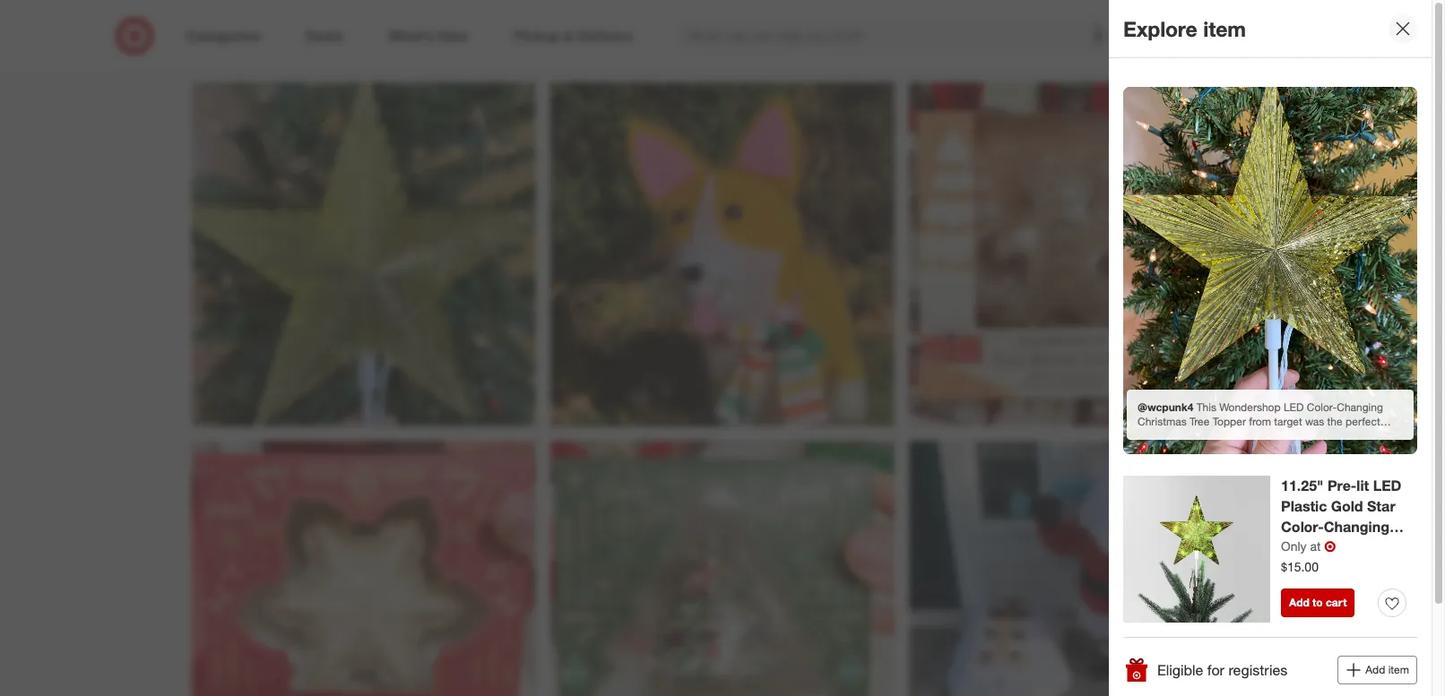 Task type: describe. For each thing, give the bounding box(es) containing it.
2057
[[510, 26, 534, 39]]

explore
[[1123, 16, 1198, 41]]

changing
[[1324, 518, 1389, 536]]

@wcpunk4 button
[[1123, 87, 1417, 455]]

7005
[[642, 26, 666, 39]]

eligible for registries
[[1157, 661, 1288, 679]]

user image by @wcpunk4 image inside explore item 'dialog'
[[1123, 87, 1417, 455]]

furniture ( 2057 )
[[455, 24, 537, 39]]

home
[[330, 24, 364, 39]]

add for add to cart
[[1289, 596, 1310, 610]]

¬
[[1324, 537, 1336, 555]]

-
[[1332, 559, 1338, 577]]

add item button
[[1338, 656, 1417, 685]]

$15.00
[[1281, 559, 1319, 574]]

539 )
[[1087, 26, 1108, 39]]

item for add item
[[1388, 663, 1409, 677]]

4 ) from the left
[[1105, 26, 1108, 39]]

add item
[[1366, 663, 1409, 677]]

eligible
[[1157, 661, 1203, 679]]

plastic
[[1281, 497, 1327, 515]]

cart
[[1326, 596, 1347, 610]]

search button
[[1111, 16, 1154, 59]]

search
[[1111, 28, 1154, 46]]

for
[[1207, 661, 1225, 679]]

0 horizontal spatial user image by @trendyfavefinds image
[[192, 441, 536, 697]]

11.25" pre-lit led plastic gold star color-changing christmas tree topper - wondershop™ link
[[1281, 476, 1407, 597]]

furniture
[[455, 24, 505, 39]]

@wcpunk4 link
[[1123, 87, 1417, 455]]

0 horizontal spatial user image by @wcpunk4 image
[[192, 82, 536, 426]]

add to cart
[[1289, 596, 1347, 610]]

accessories
[[763, 24, 832, 39]]

clothing ( 7005
[[589, 24, 666, 39]]

gold
[[1331, 497, 1363, 515]]

explore item
[[1123, 16, 1246, 41]]

( for clothing
[[639, 26, 642, 39]]

tree
[[1355, 538, 1384, 556]]

only
[[1281, 538, 1307, 554]]

registries
[[1229, 661, 1288, 679]]

2 horizontal spatial user image by @trendyfavefinds image
[[909, 82, 1253, 426]]

item for explore item
[[1203, 16, 1246, 41]]

( for furniture
[[508, 26, 510, 39]]



Task type: locate. For each thing, give the bounding box(es) containing it.
add inside button
[[1366, 663, 1385, 677]]

at
[[1310, 538, 1321, 554]]

1 vertical spatial item
[[1388, 663, 1409, 677]]

( right 'clothing'
[[639, 26, 642, 39]]

7348
[[370, 26, 394, 39]]

add to cart button
[[1281, 589, 1355, 618]]

1905
[[838, 26, 862, 39]]

( inside 'clothing ( 7005'
[[639, 26, 642, 39]]

to
[[1313, 596, 1323, 610]]

11.25" pre-lit led plastic gold star color-changing christmas tree topper - wondershop™
[[1281, 477, 1402, 597]]

color-
[[1281, 518, 1324, 536]]

1 horizontal spatial add
[[1366, 663, 1385, 677]]

)
[[394, 26, 397, 39], [534, 26, 537, 39], [862, 26, 865, 39], [1105, 26, 1108, 39]]

) right home
[[394, 26, 397, 39]]

0 vertical spatial user image by @rglennsharpe image
[[550, 82, 895, 426]]

) inside furniture ( 2057 )
[[534, 26, 537, 39]]

item
[[1203, 16, 1246, 41], [1388, 663, 1409, 677]]

) right furniture
[[534, 26, 537, 39]]

item inside button
[[1388, 663, 1409, 677]]

539
[[1087, 26, 1105, 39]]

2 ) from the left
[[534, 26, 537, 39]]

user image by @trendyfavefinds image
[[909, 82, 1253, 426], [192, 441, 536, 697], [550, 441, 895, 697]]

wondershop™
[[1281, 579, 1375, 597]]

) left search
[[1105, 26, 1108, 39]]

lit
[[1357, 477, 1369, 495]]

( inside furniture ( 2057 )
[[508, 26, 510, 39]]

2 ( from the left
[[639, 26, 642, 39]]

( inside shoes & accessories ( 1905 )
[[835, 26, 838, 39]]

pre-
[[1328, 477, 1357, 495]]

1 horizontal spatial user image by @trendyfavefinds image
[[550, 441, 895, 697]]

user image by @rglennsharpe image
[[550, 82, 895, 426], [909, 441, 1253, 697]]

0 horizontal spatial add
[[1289, 596, 1310, 610]]

) inside home 7348 )
[[394, 26, 397, 39]]

( right accessories
[[835, 26, 838, 39]]

( right furniture
[[508, 26, 510, 39]]

add inside button
[[1289, 596, 1310, 610]]

explore item dialog
[[1109, 0, 1445, 697]]

user image by @wcpunk4 image
[[192, 82, 536, 426], [1123, 87, 1417, 455]]

1 ) from the left
[[394, 26, 397, 39]]

) inside shoes & accessories ( 1905 )
[[862, 26, 865, 39]]

1 vertical spatial add
[[1366, 663, 1385, 677]]

led
[[1373, 477, 1402, 495]]

1 horizontal spatial user image by @rglennsharpe image
[[909, 441, 1253, 697]]

home 7348 )
[[330, 24, 397, 39]]

clothing
[[589, 24, 636, 39]]

0 vertical spatial add
[[1289, 596, 1310, 610]]

0 horizontal spatial (
[[508, 26, 510, 39]]

@wcpunk4
[[1138, 401, 1194, 414]]

0 horizontal spatial user image by @rglennsharpe image
[[550, 82, 895, 426]]

1 vertical spatial user image by @rglennsharpe image
[[909, 441, 1253, 697]]

1 horizontal spatial user image by @wcpunk4 image
[[1123, 87, 1417, 455]]

shoes & accessories ( 1905 )
[[713, 24, 865, 39]]

) right accessories
[[862, 26, 865, 39]]

shoes
[[713, 24, 749, 39]]

1 horizontal spatial item
[[1388, 663, 1409, 677]]

star
[[1367, 497, 1395, 515]]

only at ¬
[[1281, 537, 1336, 555]]

add for add item
[[1366, 663, 1385, 677]]

&
[[752, 24, 760, 39]]

add
[[1289, 596, 1310, 610], [1366, 663, 1385, 677]]

3 ) from the left
[[862, 26, 865, 39]]

0 vertical spatial item
[[1203, 16, 1246, 41]]

1 ( from the left
[[508, 26, 510, 39]]

1 horizontal spatial (
[[639, 26, 642, 39]]

11.25"
[[1281, 477, 1324, 495]]

3 ( from the left
[[835, 26, 838, 39]]

11.25" pre-lit led plastic gold star color-changing christmas tree topper - wondershop™ image
[[1123, 476, 1270, 623]]

christmas
[[1281, 538, 1351, 556]]

What can we help you find? suggestions appear below search field
[[677, 16, 1123, 56]]

topper
[[1281, 559, 1328, 577]]

0 horizontal spatial item
[[1203, 16, 1246, 41]]

2 horizontal spatial (
[[835, 26, 838, 39]]

(
[[508, 26, 510, 39], [639, 26, 642, 39], [835, 26, 838, 39]]



Task type: vqa. For each thing, say whether or not it's contained in the screenshot.
right USER IMAGE BY @WCPUNK4
yes



